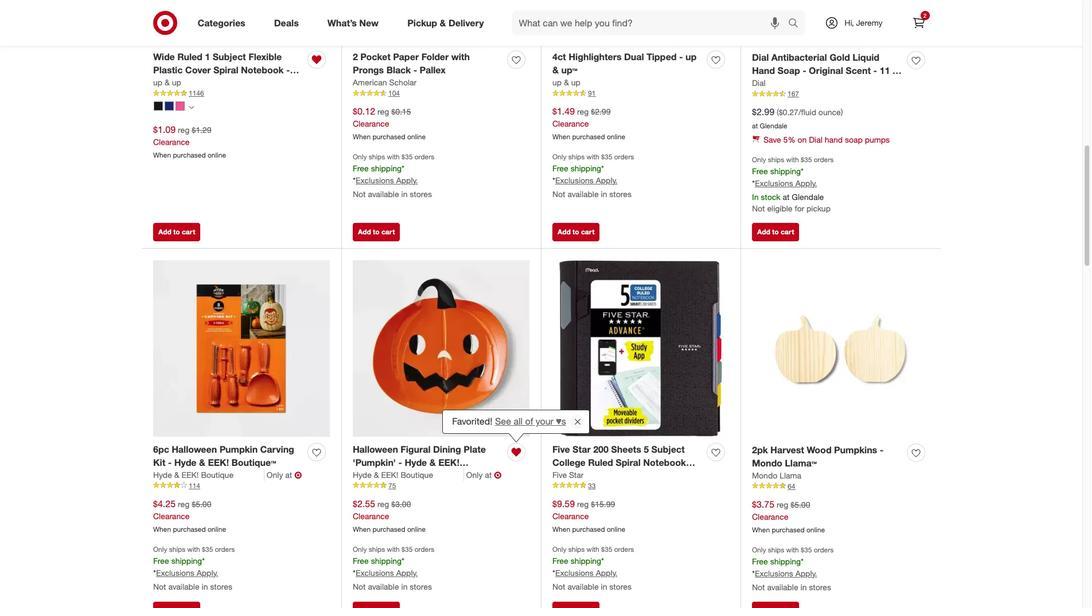 Task type: describe. For each thing, give the bounding box(es) containing it.
$1.29
[[192, 125, 211, 135]]

five star 200 sheets 5 subject college ruled spiral notebook with pocket dividers black
[[552, 444, 686, 482]]

4ct highlighters dual tipped - up & up™
[[552, 51, 697, 76]]

$2.99 inside $1.49 reg $2.99 clearance when purchased online
[[591, 107, 611, 116]]

in
[[752, 192, 759, 202]]

eek! inside 6pc halloween pumpkin carving kit - hyde & eek! boutique™
[[208, 457, 229, 469]]

cover
[[185, 64, 211, 76]]

$1.09 reg $1.29 clearance when purchased online
[[153, 124, 226, 159]]

eek! up 114
[[181, 470, 199, 480]]

available for $0.12
[[368, 189, 399, 199]]

pickup & delivery
[[407, 17, 484, 28]]

hyde inside halloween figural dining plate 'pumpkin' - hyde & eek! boutique™
[[405, 457, 427, 469]]

75
[[388, 482, 396, 490]]

only at ¬ for 6pc halloween pumpkin carving kit - hyde & eek! boutique™
[[267, 470, 302, 481]]

104 link
[[353, 88, 529, 98]]

pocket inside 2 pocket paper folder with prongs black - pallex
[[360, 51, 391, 63]]

in for $2.55
[[401, 582, 408, 592]]

pumps
[[865, 135, 890, 144]]

oz
[[752, 78, 762, 89]]

pickup
[[407, 17, 437, 28]]

purchased for $3.75
[[772, 526, 805, 535]]

spiral inside 'wide ruled 1 subject flexible plastic cover spiral notebook - up & up™'
[[213, 64, 238, 76]]

kit
[[153, 457, 165, 469]]

add to cart button for $0.12
[[353, 223, 400, 242]]

to for $1.09
[[173, 228, 180, 236]]

$4.25
[[153, 498, 176, 510]]

$3.75 reg $5.00 clearance when purchased online
[[752, 499, 825, 535]]

purchased for $1.49
[[572, 132, 605, 141]]

in for $0.12
[[401, 189, 408, 199]]

black inside 2 pocket paper folder with prongs black - pallex
[[386, 64, 411, 76]]

wide ruled 1 subject flexible plastic cover spiral notebook - up & up™
[[153, 51, 290, 89]]

1
[[205, 51, 210, 63]]

scent
[[846, 65, 871, 76]]

carving
[[260, 444, 294, 456]]

11
[[880, 65, 890, 76]]

exclusions for five star 200 sheets 5 subject college ruled spiral notebook with pocket dividers black
[[555, 568, 594, 578]]

flexible
[[248, 51, 282, 63]]

when for $3.75
[[752, 526, 770, 535]]

of
[[525, 416, 533, 427]]

$35 for 2 pocket paper folder with prongs black - pallex
[[402, 152, 413, 161]]

purchased for $1.09
[[173, 151, 206, 159]]

4ct
[[552, 51, 566, 63]]

fl
[[892, 65, 898, 76]]

33
[[588, 482, 596, 490]]

only for five star 200 sheets 5 subject college ruled spiral notebook with pocket dividers black
[[552, 545, 566, 554]]

see
[[495, 416, 511, 427]]

clearance for $1.09
[[153, 137, 190, 147]]

hand
[[825, 135, 843, 144]]

dividers
[[606, 470, 642, 482]]

shipping for 6pc halloween pumpkin carving kit - hyde & eek! boutique™
[[171, 556, 202, 566]]

when for $9.59
[[552, 525, 570, 534]]

$15.99
[[591, 500, 615, 509]]

apply. for 2pk harvest wood pumpkins - mondo llama™
[[795, 569, 817, 579]]

clearance for $2.55
[[353, 512, 389, 521]]

ruled inside five star 200 sheets 5 subject college ruled spiral notebook with pocket dividers black
[[588, 457, 613, 469]]

$2.99 inside $2.99 ( $0.27 /fluid ounce ) at glendale
[[752, 106, 774, 118]]

& inside 4ct highlighters dual tipped - up & up™
[[552, 64, 559, 76]]

reg for $0.12
[[377, 107, 389, 116]]

apply. for halloween figural dining plate 'pumpkin' - hyde & eek! boutique™
[[396, 568, 418, 578]]

2pk
[[752, 445, 768, 456]]

black inside five star 200 sheets 5 subject college ruled spiral notebook with pocket dividers black
[[644, 470, 669, 482]]

¬ for halloween figural dining plate 'pumpkin' - hyde & eek! boutique™
[[494, 470, 501, 481]]

(
[[777, 107, 779, 117]]

hyde inside 6pc halloween pumpkin carving kit - hyde & eek! boutique™
[[174, 457, 196, 469]]

- inside 4ct highlighters dual tipped - up & up™
[[679, 51, 683, 63]]

6pc
[[153, 444, 169, 456]]

llama™
[[785, 458, 817, 469]]

$35 for 4ct highlighters dual tipped - up & up™
[[601, 152, 612, 161]]

soap
[[845, 135, 863, 144]]

online for $1.09
[[208, 151, 226, 159]]

$0.27
[[779, 107, 798, 117]]

all
[[514, 416, 523, 427]]

$3.00
[[391, 500, 411, 509]]

available for $2.55
[[368, 582, 399, 592]]

add to cart for $0.12
[[358, 228, 395, 236]]

ships for 4ct highlighters dual tipped - up & up™
[[568, 152, 585, 161]]

on
[[798, 135, 807, 144]]

free for five star 200 sheets 5 subject college ruled spiral notebook with pocket dividers black
[[552, 556, 568, 566]]

dial for dial antibacterial gold liquid hand soap - original scent - 11 fl oz
[[752, 52, 769, 63]]

what's new link
[[318, 10, 393, 36]]

only for 4ct highlighters dual tipped - up & up™
[[552, 152, 566, 161]]

in for $3.75
[[800, 583, 807, 592]]

when for $1.49
[[552, 132, 570, 141]]

/fluid
[[798, 107, 816, 117]]

at inside only ships with $35 orders free shipping * * exclusions apply. in stock at  glendale not eligible for pickup
[[783, 192, 790, 202]]

liquid
[[853, 52, 879, 63]]

5%
[[783, 135, 795, 144]]

free for 6pc halloween pumpkin carving kit - hyde & eek! boutique™
[[153, 556, 169, 566]]

$0.15
[[391, 107, 411, 116]]

104
[[388, 89, 400, 97]]

exclusions for 2 pocket paper folder with prongs black - pallex
[[356, 175, 394, 185]]

with for dial antibacterial gold liquid hand soap - original scent - 11 fl oz
[[786, 155, 799, 164]]

ships for halloween figural dining plate 'pumpkin' - hyde & eek! boutique™
[[369, 545, 385, 554]]

clearance for $4.25
[[153, 512, 190, 521]]

$35 for 6pc halloween pumpkin carving kit - hyde & eek! boutique™
[[202, 545, 213, 554]]

deals link
[[264, 10, 313, 36]]

online for $3.75
[[806, 526, 825, 535]]

free for dial antibacterial gold liquid hand soap - original scent - 11 fl oz
[[752, 166, 768, 176]]

glendale inside only ships with $35 orders free shipping * * exclusions apply. in stock at  glendale not eligible for pickup
[[792, 192, 824, 202]]

shipping for five star 200 sheets 5 subject college ruled spiral notebook with pocket dividers black
[[571, 556, 601, 566]]

apply. for dial antibacterial gold liquid hand soap - original scent - 11 fl oz
[[795, 178, 817, 188]]

reg for $2.55
[[377, 500, 389, 509]]

What can we help you find? suggestions appear below search field
[[512, 10, 791, 36]]

folder
[[421, 51, 449, 63]]

favorited! see all of your ♥s
[[452, 416, 566, 427]]

$2.99 ( $0.27 /fluid ounce ) at glendale
[[752, 106, 843, 130]]

up™ inside 'wide ruled 1 subject flexible plastic cover spiral notebook - up & up™'
[[176, 77, 192, 89]]

categories link
[[188, 10, 260, 36]]

wide
[[153, 51, 175, 63]]

black image
[[154, 101, 163, 111]]

dining
[[433, 444, 461, 456]]

when for $0.12
[[353, 132, 371, 141]]

75 link
[[353, 481, 529, 491]]

mondo inside 2pk harvest wood pumpkins - mondo llama™
[[752, 458, 782, 469]]

dial link
[[752, 77, 766, 89]]

200
[[593, 444, 609, 456]]

cart for $1.09
[[182, 228, 195, 236]]

only ships with $35 orders free shipping * * exclusions apply. not available in stores for $4.25
[[153, 545, 235, 592]]

only down carving
[[267, 470, 283, 480]]

what's
[[327, 17, 357, 28]]

apply. for 2 pocket paper folder with prongs black - pallex
[[396, 175, 418, 185]]

$5.00 for $3.75
[[791, 500, 810, 510]]

when for $4.25
[[153, 525, 171, 534]]

2 pocket paper folder with prongs black - pallex link
[[353, 51, 502, 77]]

$1.09
[[153, 124, 176, 135]]

favorited!
[[452, 416, 492, 427]]

- down the antibacterial
[[803, 65, 806, 76]]

64
[[788, 482, 795, 491]]

at down plate
[[485, 470, 492, 480]]

- inside 2 pocket paper folder with prongs black - pallex
[[413, 64, 417, 76]]

hi,
[[845, 18, 854, 28]]

new
[[359, 17, 379, 28]]

free for 4ct highlighters dual tipped - up & up™
[[552, 163, 568, 173]]

categories
[[198, 17, 245, 28]]

tipped
[[647, 51, 677, 63]]

glendale inside $2.99 ( $0.27 /fluid ounce ) at glendale
[[760, 122, 787, 130]]

2 vertical spatial dial
[[809, 135, 822, 144]]

- left 11
[[873, 65, 877, 76]]

exclusions apply. link for five star 200 sheets 5 subject college ruled spiral notebook with pocket dividers black
[[555, 568, 617, 578]]

subject inside 'wide ruled 1 subject flexible plastic cover spiral notebook - up & up™'
[[213, 51, 246, 63]]

4ct highlighters dual tipped - up & up™ link
[[552, 51, 702, 77]]

not for 4ct highlighters dual tipped - up & up™
[[552, 189, 565, 199]]

for
[[795, 203, 804, 213]]

$2.55 reg $3.00 clearance when purchased online
[[353, 498, 426, 534]]

$35 for dial antibacterial gold liquid hand soap - original scent - 11 fl oz
[[801, 155, 812, 164]]

2 pocket paper folder with prongs black - pallex
[[353, 51, 470, 76]]

1146
[[189, 89, 204, 97]]

6pc halloween pumpkin carving kit - hyde & eek! boutique™ link
[[153, 444, 303, 470]]

exclusions apply. link for 6pc halloween pumpkin carving kit - hyde & eek! boutique™
[[156, 568, 218, 578]]

reg for $3.75
[[777, 500, 788, 510]]

pickup
[[807, 203, 831, 213]]

4 add to cart button from the left
[[752, 223, 799, 242]]

plastic
[[153, 64, 183, 76]]

free for 2 pocket paper folder with prongs black - pallex
[[353, 163, 369, 173]]

mondo llama link
[[752, 470, 801, 482]]

stock
[[761, 192, 780, 202]]

shipping for 2 pocket paper folder with prongs black - pallex
[[371, 163, 402, 173]]

pink image
[[176, 101, 185, 111]]

4 add from the left
[[757, 228, 770, 236]]

$0.12 reg $0.15 clearance when purchased online
[[353, 106, 426, 141]]

$5.00 for $4.25
[[192, 500, 211, 509]]

orders for paper
[[415, 152, 434, 161]]

save 5% on dial hand soap pumps
[[763, 135, 890, 144]]

hi, jeremy
[[845, 18, 883, 28]]

save
[[763, 135, 781, 144]]

dual
[[624, 51, 644, 63]]

blue image
[[165, 101, 174, 111]]

& inside 6pc halloween pumpkin carving kit - hyde & eek! boutique™
[[199, 457, 205, 469]]

subject inside five star 200 sheets 5 subject college ruled spiral notebook with pocket dividers black
[[651, 444, 685, 456]]

soap
[[778, 65, 800, 76]]

at down carving
[[285, 470, 292, 480]]

plate
[[464, 444, 486, 456]]

hyde down the kit
[[153, 470, 172, 480]]

to for $1.49
[[573, 228, 579, 236]]

only down plate
[[466, 470, 483, 480]]

available for $4.25
[[168, 582, 199, 592]]

114 link
[[153, 481, 330, 491]]

hyde & eek! boutique link for halloween
[[153, 470, 264, 481]]

only for 2pk harvest wood pumpkins - mondo llama™
[[752, 546, 766, 555]]

in for $1.49
[[601, 189, 607, 199]]

♥s
[[556, 416, 566, 427]]

not inside only ships with $35 orders free shipping * * exclusions apply. in stock at  glendale not eligible for pickup
[[752, 203, 765, 213]]



Task type: locate. For each thing, give the bounding box(es) containing it.
up & up link for &
[[552, 77, 580, 88]]

only inside only ships with $35 orders free shipping * * exclusions apply. in stock at  glendale not eligible for pickup
[[752, 155, 766, 164]]

online for $2.55
[[407, 525, 426, 534]]

reg right $3.75 in the bottom right of the page
[[777, 500, 788, 510]]

2 mondo from the top
[[752, 471, 777, 481]]

free down $2.55 reg $3.00 clearance when purchased online
[[353, 556, 369, 566]]

add for $1.09
[[158, 228, 171, 236]]

up & up
[[153, 77, 181, 87], [552, 77, 580, 87]]

1 horizontal spatial spiral
[[616, 457, 641, 469]]

- down figural
[[398, 457, 402, 469]]

ships down $1.49 reg $2.99 clearance when purchased online at right
[[568, 152, 585, 161]]

stores for $4.25
[[210, 582, 232, 592]]

with inside only ships with $35 orders free shipping * * exclusions apply. in stock at  glendale not eligible for pickup
[[786, 155, 799, 164]]

3 add to cart from the left
[[558, 228, 594, 236]]

- right the kit
[[168, 457, 172, 469]]

1 horizontal spatial up & up link
[[552, 77, 580, 88]]

five inside five star 200 sheets 5 subject college ruled spiral notebook with pocket dividers black
[[552, 444, 570, 456]]

1 vertical spatial star
[[569, 470, 584, 480]]

when inside $0.12 reg $0.15 clearance when purchased online
[[353, 132, 371, 141]]

halloween right the 6pc
[[172, 444, 217, 456]]

shipping down $1.49 reg $2.99 clearance when purchased online at right
[[571, 163, 601, 173]]

4 add to cart from the left
[[757, 228, 794, 236]]

ships for 2 pocket paper folder with prongs black - pallex
[[369, 152, 385, 161]]

exclusions for halloween figural dining plate 'pumpkin' - hyde & eek! boutique™
[[356, 568, 394, 578]]

0 vertical spatial boutique™
[[231, 457, 276, 469]]

reg inside $9.59 reg $15.99 clearance when purchased online
[[577, 500, 589, 509]]

ships
[[369, 152, 385, 161], [568, 152, 585, 161], [768, 155, 784, 164], [169, 545, 185, 554], [369, 545, 385, 554], [568, 545, 585, 554], [768, 546, 784, 555]]

stores for $3.75
[[809, 583, 831, 592]]

up & up down plastic
[[153, 77, 181, 87]]

ounce
[[818, 107, 841, 117]]

with for five star 200 sheets 5 subject college ruled spiral notebook with pocket dividers black
[[587, 545, 599, 554]]

1 vertical spatial dial
[[752, 78, 766, 88]]

purchased inside $1.49 reg $2.99 clearance when purchased online
[[572, 132, 605, 141]]

2 add to cart from the left
[[358, 228, 395, 236]]

when for $2.55
[[353, 525, 371, 534]]

star for five star 200 sheets 5 subject college ruled spiral notebook with pocket dividers black
[[573, 444, 591, 456]]

$5.00 inside $4.25 reg $5.00 clearance when purchased online
[[192, 500, 211, 509]]

exclusions apply. link up the stock
[[755, 178, 817, 188]]

- down deals link
[[286, 64, 290, 76]]

5
[[644, 444, 649, 456]]

in for $9.59
[[601, 582, 607, 592]]

see all of your ♥s link
[[495, 416, 566, 427]]

up inside 4ct highlighters dual tipped - up & up™
[[685, 51, 697, 63]]

0 horizontal spatial subject
[[213, 51, 246, 63]]

2 five from the top
[[552, 470, 567, 480]]

0 vertical spatial five
[[552, 444, 570, 456]]

0 vertical spatial notebook
[[241, 64, 284, 76]]

0 horizontal spatial hyde & eek! boutique
[[153, 470, 234, 480]]

subject right 5
[[651, 444, 685, 456]]

purchased inside $0.12 reg $0.15 clearance when purchased online
[[373, 132, 405, 141]]

what's new
[[327, 17, 379, 28]]

deals
[[274, 17, 299, 28]]

free for halloween figural dining plate 'pumpkin' - hyde & eek! boutique™
[[353, 556, 369, 566]]

at down oz
[[752, 122, 758, 130]]

american
[[353, 77, 387, 87]]

ships for 6pc halloween pumpkin carving kit - hyde & eek! boutique™
[[169, 545, 185, 554]]

1 horizontal spatial boutique
[[401, 470, 433, 480]]

only down $2.55 reg $3.00 clearance when purchased online
[[353, 545, 367, 554]]

star down college
[[569, 470, 584, 480]]

1 mondo from the top
[[752, 458, 782, 469]]

1 halloween from the left
[[172, 444, 217, 456]]

1 ¬ from the left
[[294, 470, 302, 481]]

ships inside only ships with $35 orders free shipping * * exclusions apply. in stock at  glendale not eligible for pickup
[[768, 155, 784, 164]]

reg inside $4.25 reg $5.00 clearance when purchased online
[[178, 500, 190, 509]]

$35 for 2pk harvest wood pumpkins - mondo llama™
[[801, 546, 812, 555]]

1 vertical spatial pocket
[[573, 470, 604, 482]]

with down $3.75 reg $5.00 clearance when purchased online
[[786, 546, 799, 555]]

with down $0.12 reg $0.15 clearance when purchased online at the top left of the page
[[387, 152, 400, 161]]

$2.99
[[752, 106, 774, 118], [591, 107, 611, 116]]

0 horizontal spatial up & up link
[[153, 77, 181, 88]]

five for five star 200 sheets 5 subject college ruled spiral notebook with pocket dividers black
[[552, 444, 570, 456]]

clearance for $1.49
[[552, 119, 589, 128]]

with inside 2 pocket paper folder with prongs black - pallex
[[451, 51, 470, 63]]

stores
[[410, 189, 432, 199], [609, 189, 632, 199], [210, 582, 232, 592], [410, 582, 432, 592], [609, 582, 632, 592], [809, 583, 831, 592]]

online inside $2.55 reg $3.00 clearance when purchased online
[[407, 525, 426, 534]]

$2.55
[[353, 498, 375, 510]]

five star 200 sheets 5 subject college ruled spiral notebook with pocket dividers black image
[[552, 260, 729, 437], [552, 260, 729, 437]]

shipping inside only ships with $35 orders free shipping * * exclusions apply. in stock at  glendale not eligible for pickup
[[770, 166, 801, 176]]

1 vertical spatial subject
[[651, 444, 685, 456]]

highlighters
[[569, 51, 622, 63]]

all colors image
[[189, 105, 194, 110]]

apply. for 4ct highlighters dual tipped - up & up™
[[596, 175, 617, 185]]

with down $9.59 reg $15.99 clearance when purchased online
[[587, 545, 599, 554]]

only ships with $35 orders free shipping * * exclusions apply. not available in stores for $0.12
[[353, 152, 434, 199]]

add to cart button for $1.09
[[153, 223, 200, 242]]

online inside $9.59 reg $15.99 clearance when purchased online
[[607, 525, 625, 534]]

0 horizontal spatial up & up
[[153, 77, 181, 87]]

when inside $2.55 reg $3.00 clearance when purchased online
[[353, 525, 371, 534]]

cart for $0.12
[[381, 228, 395, 236]]

add for $1.49
[[558, 228, 571, 236]]

free up in
[[752, 166, 768, 176]]

0 horizontal spatial ¬
[[294, 470, 302, 481]]

1 add from the left
[[158, 228, 171, 236]]

orders down $1.49 reg $2.99 clearance when purchased online at right
[[614, 152, 634, 161]]

online inside $4.25 reg $5.00 clearance when purchased online
[[208, 525, 226, 534]]

when down $1.49
[[552, 132, 570, 141]]

1 vertical spatial ruled
[[588, 457, 613, 469]]

)
[[841, 107, 843, 117]]

2 only at ¬ from the left
[[466, 470, 501, 481]]

$4.25 reg $5.00 clearance when purchased online
[[153, 498, 226, 534]]

clearance for $3.75
[[752, 512, 788, 522]]

shipping for dial antibacterial gold liquid hand soap - original scent - 11 fl oz
[[770, 166, 801, 176]]

clearance inside $1.09 reg $1.29 clearance when purchased online
[[153, 137, 190, 147]]

1 horizontal spatial pocket
[[573, 470, 604, 482]]

clearance down $1.49
[[552, 119, 589, 128]]

¬ for 6pc halloween pumpkin carving kit - hyde & eek! boutique™
[[294, 470, 302, 481]]

1 to from the left
[[173, 228, 180, 236]]

3 add from the left
[[558, 228, 571, 236]]

exclusions inside only ships with $35 orders free shipping * * exclusions apply. in stock at  glendale not eligible for pickup
[[755, 178, 793, 188]]

online
[[407, 132, 426, 141], [607, 132, 625, 141], [208, 151, 226, 159], [208, 525, 226, 534], [407, 525, 426, 534], [607, 525, 625, 534], [806, 526, 825, 535]]

stores for $0.12
[[410, 189, 432, 199]]

online inside $0.12 reg $0.15 clearance when purchased online
[[407, 132, 426, 141]]

tooltip
[[442, 410, 590, 434]]

2 ¬ from the left
[[494, 470, 501, 481]]

five for five star
[[552, 470, 567, 480]]

pocket down college
[[573, 470, 604, 482]]

6pc halloween pumpkin carving kit - hyde & eek! boutique™ image
[[153, 260, 330, 437], [153, 260, 330, 437]]

when inside $4.25 reg $5.00 clearance when purchased online
[[153, 525, 171, 534]]

1 vertical spatial five
[[552, 470, 567, 480]]

black
[[386, 64, 411, 76], [644, 470, 669, 482]]

purchased down $3.75 in the bottom right of the page
[[772, 526, 805, 535]]

114
[[189, 482, 200, 490]]

search button
[[783, 10, 811, 38]]

when down $4.25
[[153, 525, 171, 534]]

up & up link for cover
[[153, 77, 181, 88]]

not for 2 pocket paper folder with prongs black - pallex
[[353, 189, 366, 199]]

$35 down 'on'
[[801, 155, 812, 164]]

ships down $9.59 reg $15.99 clearance when purchased online
[[568, 545, 585, 554]]

when inside $1.09 reg $1.29 clearance when purchased online
[[153, 151, 171, 159]]

1146 link
[[153, 88, 330, 98]]

purchased for $2.55
[[373, 525, 405, 534]]

boutique
[[201, 470, 234, 480], [401, 470, 433, 480]]

$5.00 inside $3.75 reg $5.00 clearance when purchased online
[[791, 500, 810, 510]]

dial antibacterial gold liquid hand soap - original scent - 11 fl oz
[[752, 52, 898, 89]]

purchased inside $4.25 reg $5.00 clearance when purchased online
[[173, 525, 206, 534]]

hyde & eek! boutique
[[153, 470, 234, 480], [353, 470, 433, 480]]

online for $1.49
[[607, 132, 625, 141]]

pocket inside five star 200 sheets 5 subject college ruled spiral notebook with pocket dividers black
[[573, 470, 604, 482]]

boutique™ down the 'pumpkin'
[[353, 470, 397, 482]]

online down $3.00 at the left of page
[[407, 525, 426, 534]]

apply.
[[396, 175, 418, 185], [596, 175, 617, 185], [795, 178, 817, 188], [197, 568, 218, 578], [396, 568, 418, 578], [596, 568, 617, 578], [795, 569, 817, 579]]

add to cart button
[[153, 223, 200, 242], [353, 223, 400, 242], [552, 223, 600, 242], [752, 223, 799, 242]]

your
[[536, 416, 554, 427]]

4 to from the left
[[772, 228, 779, 236]]

when inside $1.49 reg $2.99 clearance when purchased online
[[552, 132, 570, 141]]

add for $0.12
[[358, 228, 371, 236]]

1 vertical spatial spiral
[[616, 457, 641, 469]]

1 horizontal spatial hyde & eek! boutique
[[353, 470, 433, 480]]

'pumpkin'
[[353, 457, 396, 469]]

& inside 'wide ruled 1 subject flexible plastic cover spiral notebook - up & up™'
[[167, 77, 173, 89]]

1 add to cart button from the left
[[153, 223, 200, 242]]

orders
[[415, 152, 434, 161], [614, 152, 634, 161], [814, 155, 834, 164], [215, 545, 235, 554], [415, 545, 434, 554], [614, 545, 634, 554], [814, 546, 834, 555]]

1 vertical spatial up™
[[176, 77, 192, 89]]

dial antibacterial gold liquid hand soap - original scent - 11 fl oz image
[[752, 0, 929, 45], [752, 0, 929, 45]]

ruled inside 'wide ruled 1 subject flexible plastic cover spiral notebook - up & up™'
[[177, 51, 202, 63]]

reg inside $2.55 reg $3.00 clearance when purchased online
[[377, 500, 389, 509]]

only for halloween figural dining plate 'pumpkin' - hyde & eek! boutique™
[[353, 545, 367, 554]]

reg for $1.49
[[577, 107, 589, 116]]

1 vertical spatial glendale
[[792, 192, 824, 202]]

0 horizontal spatial up™
[[176, 77, 192, 89]]

orders inside only ships with $35 orders free shipping * * exclusions apply. in stock at  glendale not eligible for pickup
[[814, 155, 834, 164]]

0 horizontal spatial 2
[[353, 51, 358, 63]]

only for 2 pocket paper folder with prongs black - pallex
[[353, 152, 367, 161]]

online inside $1.09 reg $1.29 clearance when purchased online
[[208, 151, 226, 159]]

2 right "jeremy"
[[923, 12, 927, 19]]

$35 down $0.12 reg $0.15 clearance when purchased online at the top left of the page
[[402, 152, 413, 161]]

only ships with $35 orders free shipping * * exclusions apply. not available in stores down $9.59 reg $15.99 clearance when purchased online
[[552, 545, 634, 592]]

notebook inside five star 200 sheets 5 subject college ruled spiral notebook with pocket dividers black
[[643, 457, 686, 469]]

with down college
[[552, 470, 571, 482]]

1 horizontal spatial up™
[[561, 64, 577, 76]]

shipping down $4.25 reg $5.00 clearance when purchased online
[[171, 556, 202, 566]]

pickup & delivery link
[[398, 10, 498, 36]]

1 horizontal spatial hyde & eek! boutique link
[[353, 470, 464, 481]]

spiral inside five star 200 sheets 5 subject college ruled spiral notebook with pocket dividers black
[[616, 457, 641, 469]]

glendale up save
[[760, 122, 787, 130]]

0 horizontal spatial ruled
[[177, 51, 202, 63]]

reg inside $1.09 reg $1.29 clearance when purchased online
[[178, 125, 190, 135]]

free down $9.59 reg $15.99 clearance when purchased online
[[552, 556, 568, 566]]

only at ¬ for halloween figural dining plate 'pumpkin' - hyde & eek! boutique™
[[466, 470, 501, 481]]

0 horizontal spatial black
[[386, 64, 411, 76]]

only ships with $35 orders free shipping * * exclusions apply. not available in stores for $1.49
[[552, 152, 634, 199]]

2 hyde & eek! boutique from the left
[[353, 470, 433, 480]]

2 add from the left
[[358, 228, 371, 236]]

exclusions apply. link down $4.25 reg $5.00 clearance when purchased online
[[156, 568, 218, 578]]

$1.49 reg $2.99 clearance when purchased online
[[552, 106, 625, 141]]

boutique™ inside 6pc halloween pumpkin carving kit - hyde & eek! boutique™
[[231, 457, 276, 469]]

1 up & up link from the left
[[153, 77, 181, 88]]

reg left $3.00 at the left of page
[[377, 500, 389, 509]]

with down $4.25 reg $5.00 clearance when purchased online
[[187, 545, 200, 554]]

paper
[[393, 51, 419, 63]]

stores for $9.59
[[609, 582, 632, 592]]

up & up link
[[153, 77, 181, 88], [552, 77, 580, 88]]

ships down $2.55 reg $3.00 clearance when purchased online
[[369, 545, 385, 554]]

$35 down $9.59 reg $15.99 clearance when purchased online
[[601, 545, 612, 554]]

with for 2pk harvest wood pumpkins - mondo llama™
[[786, 546, 799, 555]]

star inside five star 200 sheets 5 subject college ruled spiral notebook with pocket dividers black
[[573, 444, 591, 456]]

only ships with $35 orders free shipping * * exclusions apply. not available in stores down $4.25 reg $5.00 clearance when purchased online
[[153, 545, 235, 592]]

0 horizontal spatial $5.00
[[192, 500, 211, 509]]

only at ¬
[[267, 470, 302, 481], [466, 470, 501, 481]]

0 horizontal spatial spiral
[[213, 64, 238, 76]]

2pk harvest wood pumpkins - mondo llama™ image
[[752, 260, 929, 438], [752, 260, 929, 438]]

five star 200 sheets 5 subject college ruled spiral notebook with pocket dividers black link
[[552, 444, 702, 482]]

3 add to cart button from the left
[[552, 223, 600, 242]]

online inside $1.49 reg $2.99 clearance when purchased online
[[607, 132, 625, 141]]

1 hyde & eek! boutique from the left
[[153, 470, 234, 480]]

4 cart from the left
[[781, 228, 794, 236]]

halloween figural dining plate 'pumpkin' - hyde & eek! boutique™ image
[[353, 260, 529, 437], [353, 260, 529, 437]]

1 horizontal spatial up & up
[[552, 77, 580, 87]]

free inside only ships with $35 orders free shipping * * exclusions apply. in stock at  glendale not eligible for pickup
[[752, 166, 768, 176]]

shipping
[[371, 163, 402, 173], [571, 163, 601, 173], [770, 166, 801, 176], [171, 556, 202, 566], [371, 556, 402, 566], [571, 556, 601, 566], [770, 557, 801, 567]]

pocket
[[360, 51, 391, 63], [573, 470, 604, 482]]

shipping down $9.59 reg $15.99 clearance when purchased online
[[571, 556, 601, 566]]

2 add to cart button from the left
[[353, 223, 400, 242]]

clearance inside $3.75 reg $5.00 clearance when purchased online
[[752, 512, 788, 522]]

glendale up for
[[792, 192, 824, 202]]

0 horizontal spatial only at ¬
[[267, 470, 302, 481]]

3 to from the left
[[573, 228, 579, 236]]

1 vertical spatial black
[[644, 470, 669, 482]]

1 horizontal spatial only at ¬
[[466, 470, 501, 481]]

$2.99 down the 91
[[591, 107, 611, 116]]

when for $1.09
[[153, 151, 171, 159]]

shipping for 2pk harvest wood pumpkins - mondo llama™
[[770, 557, 801, 567]]

all colors element
[[189, 104, 194, 111]]

hyde & eek! boutique link up 114
[[153, 470, 264, 481]]

only down $9.59 reg $15.99 clearance when purchased online
[[552, 545, 566, 554]]

$1.49
[[552, 106, 575, 117]]

boutique™
[[231, 457, 276, 469], [353, 470, 397, 482]]

clearance inside $4.25 reg $5.00 clearance when purchased online
[[153, 512, 190, 521]]

ships for 2pk harvest wood pumpkins - mondo llama™
[[768, 546, 784, 555]]

purchased inside $2.55 reg $3.00 clearance when purchased online
[[373, 525, 405, 534]]

shipping down $2.55 reg $3.00 clearance when purchased online
[[371, 556, 402, 566]]

1 vertical spatial notebook
[[643, 457, 686, 469]]

at
[[752, 122, 758, 130], [783, 192, 790, 202], [285, 470, 292, 480], [485, 470, 492, 480]]

1 vertical spatial 2
[[353, 51, 358, 63]]

free for 2pk harvest wood pumpkins - mondo llama™
[[752, 557, 768, 567]]

exclusions apply. link for halloween figural dining plate 'pumpkin' - hyde & eek! boutique™
[[356, 568, 418, 578]]

ruled down 200
[[588, 457, 613, 469]]

clearance for $9.59
[[552, 512, 589, 521]]

eek! inside halloween figural dining plate 'pumpkin' - hyde & eek! boutique™
[[438, 457, 459, 469]]

purchased inside $3.75 reg $5.00 clearance when purchased online
[[772, 526, 805, 535]]

1 horizontal spatial $2.99
[[752, 106, 774, 118]]

eek! down pumpkin
[[208, 457, 229, 469]]

3 cart from the left
[[581, 228, 594, 236]]

2 boutique from the left
[[401, 470, 433, 480]]

notebook down flexible at left
[[241, 64, 284, 76]]

reg right $4.25
[[178, 500, 190, 509]]

hyde & eek! boutique for 'pumpkin'
[[353, 470, 433, 480]]

wide ruled 1 subject flexible plastic cover spiral notebook - up & up™ link
[[153, 51, 303, 89]]

boutique for halloween
[[201, 470, 234, 480]]

eek! up 75
[[381, 470, 398, 480]]

2 for 2 pocket paper folder with prongs black - pallex
[[353, 51, 358, 63]]

with for 2 pocket paper folder with prongs black - pallex
[[387, 152, 400, 161]]

ships down $4.25 reg $5.00 clearance when purchased online
[[169, 545, 185, 554]]

when
[[353, 132, 371, 141], [552, 132, 570, 141], [153, 151, 171, 159], [153, 525, 171, 534], [353, 525, 371, 534], [552, 525, 570, 534], [752, 526, 770, 535]]

1 vertical spatial mondo
[[752, 471, 777, 481]]

up & up link down plastic
[[153, 77, 181, 88]]

online for $4.25
[[208, 525, 226, 534]]

antibacterial
[[771, 52, 827, 63]]

exclusions
[[356, 175, 394, 185], [555, 175, 594, 185], [755, 178, 793, 188], [156, 568, 194, 578], [356, 568, 394, 578], [555, 568, 594, 578], [755, 569, 793, 579]]

orders for wood
[[814, 546, 834, 555]]

dial down hand
[[752, 78, 766, 88]]

0 vertical spatial up™
[[561, 64, 577, 76]]

$35
[[402, 152, 413, 161], [601, 152, 612, 161], [801, 155, 812, 164], [202, 545, 213, 554], [402, 545, 413, 554], [601, 545, 612, 554], [801, 546, 812, 555]]

dial
[[752, 52, 769, 63], [752, 78, 766, 88], [809, 135, 822, 144]]

with down $1.49 reg $2.99 clearance when purchased online at right
[[587, 152, 599, 161]]

clearance inside $1.49 reg $2.99 clearance when purchased online
[[552, 119, 589, 128]]

& inside halloween figural dining plate 'pumpkin' - hyde & eek! boutique™
[[429, 457, 436, 469]]

2 hyde & eek! boutique link from the left
[[353, 470, 464, 481]]

up & up link down 4ct
[[552, 77, 580, 88]]

dial inside dial antibacterial gold liquid hand soap - original scent - 11 fl oz
[[752, 52, 769, 63]]

1 vertical spatial boutique™
[[353, 470, 397, 482]]

1 horizontal spatial black
[[644, 470, 669, 482]]

cart
[[182, 228, 195, 236], [381, 228, 395, 236], [581, 228, 594, 236], [781, 228, 794, 236]]

eligible
[[767, 203, 792, 213]]

with for 6pc halloween pumpkin carving kit - hyde & eek! boutique™
[[187, 545, 200, 554]]

ships for five star 200 sheets 5 subject college ruled spiral notebook with pocket dividers black
[[568, 545, 585, 554]]

1 horizontal spatial notebook
[[643, 457, 686, 469]]

reg for $9.59
[[577, 500, 589, 509]]

hyde & eek! boutique link
[[153, 470, 264, 481], [353, 470, 464, 481]]

1 only at ¬ from the left
[[267, 470, 302, 481]]

only ships with $35 orders free shipping * * exclusions apply. not available in stores for $2.55
[[353, 545, 434, 592]]

purchased down $1.49
[[572, 132, 605, 141]]

1 add to cart from the left
[[158, 228, 195, 236]]

0 horizontal spatial notebook
[[241, 64, 284, 76]]

orders for gold
[[814, 155, 834, 164]]

1 up & up from the left
[[153, 77, 181, 87]]

clearance inside $2.55 reg $3.00 clearance when purchased online
[[353, 512, 389, 521]]

figural
[[401, 444, 431, 456]]

purchased for $4.25
[[173, 525, 206, 534]]

$5.00 down 114
[[192, 500, 211, 509]]

purchased down the '$0.15'
[[373, 132, 405, 141]]

mondo left llama
[[752, 471, 777, 481]]

only ships with $35 orders free shipping * * exclusions apply. not available in stores down $1.49 reg $2.99 clearance when purchased online at right
[[552, 152, 634, 199]]

pumpkins
[[834, 445, 877, 456]]

purchased down $1.29
[[173, 151, 206, 159]]

0 vertical spatial black
[[386, 64, 411, 76]]

boutique™ for 6pc halloween pumpkin carving kit - hyde & eek! boutique™
[[231, 457, 276, 469]]

glendale
[[760, 122, 787, 130], [792, 192, 824, 202]]

2 up & up link from the left
[[552, 77, 580, 88]]

only down $0.12 reg $0.15 clearance when purchased online at the top left of the page
[[353, 152, 367, 161]]

tooltip containing favorited!
[[442, 410, 590, 434]]

0 horizontal spatial halloween
[[172, 444, 217, 456]]

0 vertical spatial spiral
[[213, 64, 238, 76]]

only ships with $35 orders free shipping * * exclusions apply. in stock at  glendale not eligible for pickup
[[752, 155, 834, 213]]

0 vertical spatial mondo
[[752, 458, 782, 469]]

halloween inside 6pc halloween pumpkin carving kit - hyde & eek! boutique™
[[172, 444, 217, 456]]

available for $3.75
[[767, 583, 798, 592]]

1 horizontal spatial boutique™
[[353, 470, 397, 482]]

boutique for figural
[[401, 470, 433, 480]]

pumpkin
[[220, 444, 258, 456]]

reg left $1.29
[[178, 125, 190, 135]]

exclusions for 4ct highlighters dual tipped - up & up™
[[555, 175, 594, 185]]

2 halloween from the left
[[353, 444, 398, 456]]

american scholar
[[353, 77, 417, 87]]

spiral down the sheets
[[616, 457, 641, 469]]

online down the 114 link
[[208, 525, 226, 534]]

not
[[353, 189, 366, 199], [552, 189, 565, 199], [752, 203, 765, 213], [153, 582, 166, 592], [353, 582, 366, 592], [552, 582, 565, 592], [752, 583, 765, 592]]

clearance down $9.59
[[552, 512, 589, 521]]

1 horizontal spatial glendale
[[792, 192, 824, 202]]

add to cart
[[158, 228, 195, 236], [358, 228, 395, 236], [558, 228, 594, 236], [757, 228, 794, 236]]

wide ruled 1 subject flexible plastic cover spiral notebook - up & up™ image
[[153, 0, 330, 44], [153, 0, 330, 44]]

reg right $1.49
[[577, 107, 589, 116]]

when down $3.75 in the bottom right of the page
[[752, 526, 770, 535]]

harvest
[[770, 445, 804, 456]]

black down 5
[[644, 470, 669, 482]]

not for 2pk harvest wood pumpkins - mondo llama™
[[752, 583, 765, 592]]

free down $1.49 reg $2.99 clearance when purchased online at right
[[552, 163, 568, 173]]

1 five from the top
[[552, 444, 570, 456]]

clearance inside $0.12 reg $0.15 clearance when purchased online
[[353, 119, 389, 128]]

$35 for five star 200 sheets 5 subject college ruled spiral notebook with pocket dividers black
[[601, 545, 612, 554]]

0 vertical spatial subject
[[213, 51, 246, 63]]

hyde down the 'pumpkin'
[[353, 470, 372, 480]]

reg for $1.09
[[178, 125, 190, 135]]

with down $2.55 reg $3.00 clearance when purchased online
[[387, 545, 400, 554]]

orders for dining
[[415, 545, 434, 554]]

llama
[[780, 471, 801, 481]]

clearance for $0.12
[[353, 119, 389, 128]]

american scholar link
[[353, 77, 417, 88]]

0 vertical spatial glendale
[[760, 122, 787, 130]]

hyde up 114
[[174, 457, 196, 469]]

star
[[573, 444, 591, 456], [569, 470, 584, 480]]

0 horizontal spatial glendale
[[760, 122, 787, 130]]

free
[[353, 163, 369, 173], [552, 163, 568, 173], [752, 166, 768, 176], [153, 556, 169, 566], [353, 556, 369, 566], [552, 556, 568, 566], [752, 557, 768, 567]]

0 vertical spatial star
[[573, 444, 591, 456]]

reg for $4.25
[[178, 500, 190, 509]]

0 horizontal spatial pocket
[[360, 51, 391, 63]]

1 boutique from the left
[[201, 470, 234, 480]]

available
[[368, 189, 399, 199], [568, 189, 599, 199], [168, 582, 199, 592], [368, 582, 399, 592], [568, 582, 599, 592], [767, 583, 798, 592]]

reg inside $1.49 reg $2.99 clearance when purchased online
[[577, 107, 589, 116]]

- inside 2pk harvest wood pumpkins - mondo llama™
[[880, 445, 883, 456]]

halloween inside halloween figural dining plate 'pumpkin' - hyde & eek! boutique™
[[353, 444, 398, 456]]

dial right 'on'
[[809, 135, 822, 144]]

- inside halloween figural dining plate 'pumpkin' - hyde & eek! boutique™
[[398, 457, 402, 469]]

$9.59
[[552, 498, 575, 510]]

purchased for $9.59
[[572, 525, 605, 534]]

2 inside 2 pocket paper folder with prongs black - pallex
[[353, 51, 358, 63]]

0 vertical spatial pocket
[[360, 51, 391, 63]]

$35 inside only ships with $35 orders free shipping * * exclusions apply. in stock at  glendale not eligible for pickup
[[801, 155, 812, 164]]

1 horizontal spatial 2
[[923, 12, 927, 19]]

1 horizontal spatial halloween
[[353, 444, 398, 456]]

clearance down $4.25
[[153, 512, 190, 521]]

when inside $3.75 reg $5.00 clearance when purchased online
[[752, 526, 770, 535]]

with inside five star 200 sheets 5 subject college ruled spiral notebook with pocket dividers black
[[552, 470, 571, 482]]

- right pumpkins
[[880, 445, 883, 456]]

1 horizontal spatial ¬
[[494, 470, 501, 481]]

purchased down $4.25
[[173, 525, 206, 534]]

exclusions apply. link for dial antibacterial gold liquid hand soap - original scent - 11 fl oz
[[755, 178, 817, 188]]

dial for dial
[[752, 78, 766, 88]]

0 vertical spatial dial
[[752, 52, 769, 63]]

when inside $9.59 reg $15.99 clearance when purchased online
[[552, 525, 570, 534]]

apply. inside only ships with $35 orders free shipping * * exclusions apply. in stock at  glendale not eligible for pickup
[[795, 178, 817, 188]]

online for $9.59
[[607, 525, 625, 534]]

clearance inside $9.59 reg $15.99 clearance when purchased online
[[552, 512, 589, 521]]

stores for $2.55
[[410, 582, 432, 592]]

sheets
[[611, 444, 641, 456]]

0 horizontal spatial boutique
[[201, 470, 234, 480]]

ruled up 'cover'
[[177, 51, 202, 63]]

cart for $1.49
[[581, 228, 594, 236]]

1 horizontal spatial subject
[[651, 444, 685, 456]]

$3.75
[[752, 499, 774, 511]]

free down $3.75 reg $5.00 clearance when purchased online
[[752, 557, 768, 567]]

- inside 'wide ruled 1 subject flexible plastic cover spiral notebook - up & up™'
[[286, 64, 290, 76]]

gold
[[830, 52, 850, 63]]

$0.12
[[353, 106, 375, 117]]

hand
[[752, 65, 775, 76]]

- right the tipped
[[679, 51, 683, 63]]

eek!
[[208, 457, 229, 469], [438, 457, 459, 469], [181, 470, 199, 480], [381, 470, 398, 480]]

dial antibacterial gold liquid hand soap - original scent - 11 fl oz link
[[752, 51, 902, 89]]

up inside 'wide ruled 1 subject flexible plastic cover spiral notebook - up & up™'
[[153, 77, 164, 89]]

purchased inside $9.59 reg $15.99 clearance when purchased online
[[572, 525, 605, 534]]

1 hyde & eek! boutique link from the left
[[153, 470, 264, 481]]

purchased for $0.12
[[373, 132, 405, 141]]

up™ inside 4ct highlighters dual tipped - up & up™
[[561, 64, 577, 76]]

- inside 6pc halloween pumpkin carving kit - hyde & eek! boutique™
[[168, 457, 172, 469]]

91
[[588, 89, 596, 97]]

with for 4ct highlighters dual tipped - up & up™
[[587, 152, 599, 161]]

reg inside $3.75 reg $5.00 clearance when purchased online
[[777, 500, 788, 510]]

1 cart from the left
[[182, 228, 195, 236]]

notebook inside 'wide ruled 1 subject flexible plastic cover spiral notebook - up & up™'
[[241, 64, 284, 76]]

2 cart from the left
[[381, 228, 395, 236]]

2 up & up from the left
[[552, 77, 580, 87]]

- down paper
[[413, 64, 417, 76]]

exclusions apply. link down $3.75 reg $5.00 clearance when purchased online
[[755, 569, 817, 579]]

online inside $3.75 reg $5.00 clearance when purchased online
[[806, 526, 825, 535]]

available for $1.49
[[568, 189, 599, 199]]

4ct highlighters dual tipped - up & up™ image
[[552, 0, 729, 44], [552, 0, 729, 44]]

to for $0.12
[[373, 228, 380, 236]]

0 vertical spatial 2
[[923, 12, 927, 19]]

1 horizontal spatial ruled
[[588, 457, 613, 469]]

2 to from the left
[[373, 228, 380, 236]]

online down 64 link
[[806, 526, 825, 535]]

up & up down 4ct
[[552, 77, 580, 87]]

2 for 2
[[923, 12, 927, 19]]

orders down $0.12 reg $0.15 clearance when purchased online at the top left of the page
[[415, 152, 434, 161]]

online down the '$0.15'
[[407, 132, 426, 141]]

1 horizontal spatial $5.00
[[791, 500, 810, 510]]

boutique™ inside halloween figural dining plate 'pumpkin' - hyde & eek! boutique™
[[353, 470, 397, 482]]

jeremy
[[856, 18, 883, 28]]

notebook down 5
[[643, 457, 686, 469]]

0 horizontal spatial $2.99
[[591, 107, 611, 116]]

reg inside $0.12 reg $0.15 clearance when purchased online
[[377, 107, 389, 116]]

exclusions apply. link
[[356, 175, 418, 185], [555, 175, 617, 185], [755, 178, 817, 188], [156, 568, 218, 578], [356, 568, 418, 578], [555, 568, 617, 578], [755, 569, 817, 579]]

when down $1.09
[[153, 151, 171, 159]]

2 pocket paper folder with prongs black - pallex image
[[353, 0, 529, 44], [353, 0, 529, 44]]

mondo down "2pk"
[[752, 458, 782, 469]]

0 vertical spatial ruled
[[177, 51, 202, 63]]

167
[[788, 89, 799, 98]]

at inside $2.99 ( $0.27 /fluid ounce ) at glendale
[[752, 122, 758, 130]]

online down 91 link
[[607, 132, 625, 141]]

33 link
[[552, 481, 729, 491]]

0 horizontal spatial boutique™
[[231, 457, 276, 469]]

not for 6pc halloween pumpkin carving kit - hyde & eek! boutique™
[[153, 582, 166, 592]]

with right folder
[[451, 51, 470, 63]]

0 horizontal spatial hyde & eek! boutique link
[[153, 470, 264, 481]]

wood
[[807, 445, 832, 456]]

$5.00
[[192, 500, 211, 509], [791, 500, 810, 510]]

only
[[353, 152, 367, 161], [552, 152, 566, 161], [752, 155, 766, 164], [267, 470, 283, 480], [466, 470, 483, 480], [153, 545, 167, 554], [353, 545, 367, 554], [552, 545, 566, 554], [752, 546, 766, 555]]

orders down $2.55 reg $3.00 clearance when purchased online
[[415, 545, 434, 554]]

exclusions apply. link down $1.49 reg $2.99 clearance when purchased online at right
[[555, 175, 617, 185]]

clearance down $2.55
[[353, 512, 389, 521]]

online for $0.12
[[407, 132, 426, 141]]

only down save
[[752, 155, 766, 164]]

purchased inside $1.09 reg $1.29 clearance when purchased online
[[173, 151, 206, 159]]



Task type: vqa. For each thing, say whether or not it's contained in the screenshot.
with
yes



